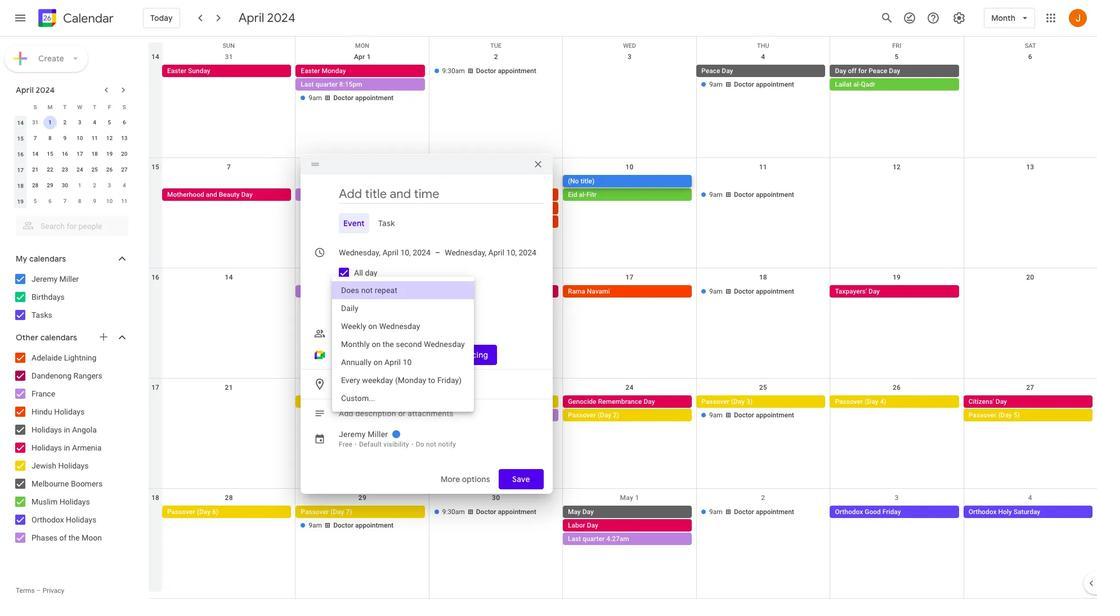 Task type: describe. For each thing, give the bounding box(es) containing it.
my calendars
[[16, 254, 66, 264]]

passover (day 4)
[[835, 398, 887, 406]]

tab list containing event
[[310, 213, 544, 234]]

event
[[344, 218, 365, 229]]

moon
[[82, 534, 102, 543]]

orthodox for orthodox holidays
[[32, 516, 64, 525]]

moon inside new moon 11:21am button
[[316, 191, 333, 199]]

calendar heading
[[61, 10, 114, 26]]

genocide remembrance day button
[[563, 396, 692, 408]]

(day for 6)
[[197, 508, 211, 516]]

do not notify
[[416, 441, 456, 449]]

26 element
[[103, 163, 116, 177]]

adelaide lightning
[[32, 354, 97, 363]]

sun
[[223, 42, 235, 50]]

phases of the moon
[[32, 534, 102, 543]]

8:15pm
[[339, 81, 362, 88]]

5)
[[1014, 412, 1020, 420]]

20 element
[[118, 148, 131, 161]]

first
[[301, 288, 314, 296]]

16 for 31
[[151, 274, 159, 282]]

sat
[[1025, 42, 1037, 50]]

passover (day 1) full moon 4:49pm
[[434, 398, 489, 420]]

20 inside grid
[[121, 151, 128, 157]]

9:30am for 2
[[442, 67, 465, 75]]

1 cell
[[43, 115, 58, 131]]

0 vertical spatial 2024
[[267, 10, 295, 26]]

guests
[[356, 329, 380, 338]]

add for add location
[[339, 380, 353, 389]]

the
[[69, 534, 80, 543]]

10 for may 10 element
[[106, 198, 113, 204]]

13 inside april 2024 grid
[[121, 135, 128, 141]]

in for armenia
[[64, 444, 70, 453]]

27 inside grid
[[1027, 384, 1035, 392]]

1 right apr
[[367, 53, 371, 61]]

passover for passover (day 6)
[[167, 508, 195, 516]]

wed
[[623, 42, 636, 50]]

f
[[108, 104, 111, 110]]

passover (day 3) button
[[697, 396, 826, 408]]

cell containing passover (day 7)
[[296, 506, 429, 547]]

24 inside grid
[[77, 167, 83, 173]]

0 horizontal spatial 19
[[17, 198, 24, 205]]

april 2024 grid
[[11, 99, 132, 209]]

25 inside grid
[[759, 384, 767, 392]]

rama navami button
[[563, 286, 692, 298]]

1 up the may day button
[[635, 494, 639, 502]]

1 horizontal spatial jeremy
[[339, 430, 366, 439]]

armenian cinema day button
[[429, 286, 559, 298]]

(day inside citizens' day passover (day 5)
[[999, 412, 1012, 420]]

mon
[[355, 42, 369, 50]]

time
[[363, 309, 380, 319]]

28 inside 28 element
[[32, 182, 38, 189]]

quarter inside may day labor day last quarter 4:27am
[[583, 536, 605, 543]]

rama navami
[[568, 288, 610, 296]]

taxpayers' day
[[835, 288, 880, 296]]

4 up orthodox holy saturday button at the bottom
[[1029, 494, 1033, 502]]

(day for 1)
[[464, 398, 478, 406]]

1 vertical spatial 24
[[626, 384, 634, 392]]

0 horizontal spatial 8
[[48, 135, 52, 141]]

2 inside "element"
[[93, 182, 96, 189]]

row containing 16
[[149, 269, 1098, 379]]

1 vertical spatial april 2024
[[16, 85, 55, 95]]

easter monday last quarter 8:15pm
[[301, 67, 362, 88]]

peace day button
[[697, 65, 826, 77]]

4)
[[880, 398, 887, 406]]

quarter inside the easter monday last quarter 8:15pm
[[316, 81, 338, 88]]

find a time
[[339, 309, 380, 319]]

22 inside grid
[[359, 384, 367, 392]]

add description or attachments
[[339, 409, 454, 418]]

row containing 5
[[13, 194, 132, 209]]

Search for people text field
[[23, 216, 122, 237]]

add location button
[[334, 374, 544, 395]]

recurrence list box
[[332, 277, 474, 412]]

support image
[[927, 11, 941, 25]]

30 inside 'row group'
[[62, 182, 68, 189]]

not
[[426, 441, 437, 449]]

for
[[859, 67, 867, 75]]

main drawer image
[[14, 11, 27, 25]]

other calendars
[[16, 333, 77, 343]]

16 element
[[58, 148, 72, 161]]

easter sunday button
[[162, 65, 291, 77]]

annually on april 10 option
[[332, 353, 474, 371]]

custom... option
[[332, 389, 474, 407]]

in for angola
[[64, 426, 70, 435]]

1 vertical spatial 5
[[108, 119, 111, 126]]

22 inside april 2024 grid
[[47, 167, 53, 173]]

eid al-fitr button
[[563, 189, 692, 201]]

may 7 element
[[58, 195, 72, 208]]

fri
[[893, 42, 902, 50]]

1 vertical spatial miller
[[368, 430, 388, 439]]

may 2 element
[[88, 179, 101, 193]]

passover eve
[[301, 398, 341, 406]]

rangers
[[74, 372, 102, 381]]

full
[[434, 412, 445, 420]]

day off for peace day lailat al-qadr
[[835, 67, 901, 88]]

calendars for my calendars
[[29, 254, 66, 264]]

dandenong rangers
[[32, 372, 102, 381]]

hindu holidays
[[32, 408, 85, 417]]

17 element
[[73, 148, 87, 161]]

tasks
[[32, 311, 52, 320]]

muslim
[[32, 498, 58, 507]]

10 element
[[73, 132, 87, 145]]

8 inside grid
[[361, 163, 365, 171]]

france
[[32, 390, 55, 399]]

taxpayers' day button
[[830, 286, 959, 298]]

melbourne boomers
[[32, 480, 103, 489]]

notify
[[438, 441, 456, 449]]

1 horizontal spatial 16
[[62, 151, 68, 157]]

terms – privacy
[[16, 587, 64, 595]]

25 element
[[88, 163, 101, 177]]

calendar element
[[36, 7, 114, 32]]

0 horizontal spatial april
[[16, 85, 34, 95]]

may 4 element
[[118, 179, 131, 193]]

add guests
[[339, 329, 380, 338]]

cell containing new moon 11:21am
[[296, 175, 429, 243]]

19 element
[[103, 148, 116, 161]]

privacy link
[[43, 587, 64, 595]]

1 vertical spatial 9
[[93, 198, 96, 204]]

6 inside may 6 element
[[48, 198, 52, 204]]

last inside the easter monday last quarter 8:15pm
[[301, 81, 314, 88]]

may 6 element
[[43, 195, 57, 208]]

row containing 17
[[149, 379, 1098, 489]]

11 element
[[88, 132, 101, 145]]

all
[[354, 269, 363, 278]]

day inside taxpayers' day 'button'
[[869, 288, 880, 296]]

20 inside row
[[1027, 274, 1035, 282]]

grid containing 14
[[149, 37, 1098, 600]]

al- inside day off for peace day lailat al-qadr
[[854, 81, 861, 88]]

1 t from the left
[[63, 104, 67, 110]]

chaitra
[[434, 191, 456, 199]]

last quarter 8:15pm button
[[296, 78, 425, 91]]

event button
[[339, 213, 369, 234]]

holy
[[999, 508, 1012, 516]]

month button
[[984, 5, 1036, 32]]

my
[[16, 254, 27, 264]]

5 inside grid
[[895, 53, 899, 61]]

Start date text field
[[339, 246, 431, 260]]

28 element
[[28, 179, 42, 193]]

10 for 10 element
[[77, 135, 83, 141]]

cell containing armenian cinema day
[[429, 286, 563, 313]]

passover (day 1) button
[[429, 396, 559, 408]]

0 vertical spatial –
[[435, 248, 440, 257]]

terms link
[[16, 587, 35, 595]]

new moon 11:21am
[[301, 191, 362, 199]]

cell containing first quarter 12:13pm
[[296, 286, 429, 313]]

last inside may day labor day last quarter 4:27am
[[568, 536, 581, 543]]

26 inside april 2024 grid
[[106, 167, 113, 173]]

quarter inside button
[[316, 288, 338, 296]]

2 s from the left
[[123, 104, 126, 110]]

2 vertical spatial 8
[[78, 198, 81, 204]]

a
[[357, 309, 361, 319]]

orthodox for orthodox holy saturday
[[969, 508, 997, 516]]

row containing 18
[[149, 489, 1098, 600]]

(no title) button
[[563, 175, 692, 188]]

saturday
[[1014, 508, 1041, 516]]

lightning
[[64, 354, 97, 363]]

1 horizontal spatial 19
[[106, 151, 113, 157]]

26 inside grid
[[893, 384, 901, 392]]

gudi
[[434, 204, 448, 212]]

and
[[206, 191, 217, 199]]

title)
[[581, 177, 595, 185]]

task
[[378, 218, 395, 229]]

free
[[339, 441, 353, 449]]

1 vertical spatial 6
[[123, 119, 126, 126]]

armenian cinema day
[[434, 288, 501, 296]]

passover (day 7)
[[301, 508, 352, 516]]

holidays in angola
[[32, 426, 97, 435]]

21 element
[[28, 163, 42, 177]]

End date text field
[[445, 246, 537, 260]]

easter for easter monday last quarter 8:15pm
[[301, 67, 320, 75]]

monday
[[322, 67, 346, 75]]

day inside genocide remembrance day passover (day 2)
[[644, 398, 655, 406]]

row containing 28
[[13, 178, 132, 194]]

12 inside grid
[[893, 163, 901, 171]]

labor day button
[[563, 520, 692, 532]]

1 vertical spatial –
[[36, 587, 41, 595]]

lailat al-qadr button
[[830, 78, 959, 91]]

holidays for jewish
[[58, 462, 89, 471]]

daily option
[[332, 299, 474, 317]]

1 vertical spatial 13
[[1027, 163, 1035, 171]]

may 11 element
[[118, 195, 131, 208]]

create button
[[5, 45, 88, 72]]

row containing 15
[[149, 158, 1098, 269]]

day inside motherhood and beauty day "button"
[[241, 191, 253, 199]]

28 inside grid
[[225, 494, 233, 502]]

(day for 7)
[[331, 508, 344, 516]]

peace inside day off for peace day lailat al-qadr
[[869, 67, 888, 75]]

may 9 element
[[88, 195, 101, 208]]

passover for passover (day 4)
[[835, 398, 863, 406]]

0 vertical spatial april 2024
[[239, 10, 295, 26]]

motherhood
[[167, 191, 204, 199]]



Task type: locate. For each thing, give the bounding box(es) containing it.
march 31 element
[[28, 116, 42, 130]]

add guests button
[[334, 324, 544, 344]]

1 vertical spatial 9:30am
[[442, 301, 465, 309]]

1 vertical spatial 10
[[626, 163, 634, 171]]

2 t from the left
[[93, 104, 96, 110]]

(day inside passover (day 1) full moon 4:49pm
[[464, 398, 478, 406]]

2 horizontal spatial 7
[[227, 163, 231, 171]]

jeremy up free
[[339, 430, 366, 439]]

0 horizontal spatial 26
[[106, 167, 113, 173]]

(day for 3)
[[731, 398, 745, 406]]

(day left 4)
[[865, 398, 879, 406]]

gudi padwa button
[[429, 202, 559, 215]]

passover left 3) on the right bottom of the page
[[702, 398, 730, 406]]

0 horizontal spatial 16
[[17, 151, 24, 157]]

in down holidays in angola
[[64, 444, 70, 453]]

orthodox inside button
[[969, 508, 997, 516]]

0 vertical spatial in
[[64, 426, 70, 435]]

other calendars list
[[2, 349, 140, 547]]

cell containing chaitra sukhladi
[[429, 175, 563, 243]]

0 horizontal spatial 10
[[77, 135, 83, 141]]

may 8 element
[[73, 195, 87, 208]]

30 element
[[58, 179, 72, 193]]

28 left 29 element at top
[[32, 182, 38, 189]]

1 horizontal spatial s
[[123, 104, 126, 110]]

25 right '24' element at the top left
[[91, 167, 98, 173]]

1 9:30am from the top
[[442, 67, 465, 75]]

(no title) eid al-fitr
[[568, 177, 597, 199]]

day
[[365, 269, 378, 278]]

1 vertical spatial 25
[[759, 384, 767, 392]]

1 vertical spatial 11
[[759, 163, 767, 171]]

jeremy miller up birthdays
[[32, 275, 79, 284]]

every weekday (monday to friday) option
[[332, 371, 474, 389]]

1 peace from the left
[[702, 67, 720, 75]]

add up eve
[[339, 380, 353, 389]]

all day
[[354, 269, 378, 278]]

holidays down melbourne boomers
[[60, 498, 90, 507]]

Add title and time text field
[[339, 186, 544, 203]]

orthodox for orthodox good friday
[[835, 508, 863, 516]]

8 down 1 cell
[[48, 135, 52, 141]]

default visibility
[[359, 441, 409, 449]]

9 left may 10 element
[[93, 198, 96, 204]]

beauty
[[219, 191, 240, 199]]

1 horizontal spatial april
[[239, 10, 264, 26]]

orthodox left good
[[835, 508, 863, 516]]

5 down the fri
[[895, 53, 899, 61]]

cell
[[296, 65, 429, 105], [563, 65, 697, 105], [697, 65, 830, 105], [830, 65, 964, 105], [964, 65, 1097, 105], [296, 175, 429, 243], [429, 175, 563, 243], [563, 175, 697, 243], [964, 175, 1097, 243], [162, 286, 296, 313], [296, 286, 429, 313], [429, 286, 563, 313], [964, 286, 1097, 313], [162, 396, 296, 436], [296, 396, 429, 436], [429, 396, 563, 436], [563, 396, 697, 436], [697, 396, 830, 436], [964, 396, 1098, 436], [296, 506, 429, 547], [563, 506, 697, 547]]

t right w
[[93, 104, 96, 110]]

None search field
[[0, 212, 140, 237]]

monthly on the second wednesday option
[[332, 335, 474, 353]]

0 horizontal spatial 24
[[77, 167, 83, 173]]

1 add from the top
[[339, 329, 353, 338]]

passover inside button
[[301, 508, 329, 516]]

0 vertical spatial moon
[[316, 191, 333, 199]]

eid
[[568, 191, 577, 199]]

jeremy
[[32, 275, 57, 284], [339, 430, 366, 439]]

orthodox holidays
[[32, 516, 96, 525]]

jeremy miller up default on the left of the page
[[339, 430, 388, 439]]

cinema
[[465, 288, 488, 296]]

1 horizontal spatial 29
[[359, 494, 367, 502]]

0 horizontal spatial 21
[[32, 167, 38, 173]]

jewish
[[32, 462, 56, 471]]

miller up default visibility
[[368, 430, 388, 439]]

2 horizontal spatial orthodox
[[969, 508, 997, 516]]

11 for 11 element
[[91, 135, 98, 141]]

armenian
[[434, 288, 464, 296]]

1 easter from the left
[[167, 67, 186, 75]]

0 vertical spatial 11
[[91, 135, 98, 141]]

4 right the may 3 element
[[123, 182, 126, 189]]

1 horizontal spatial 12
[[893, 163, 901, 171]]

holidays up the
[[66, 516, 96, 525]]

29 inside grid
[[359, 494, 367, 502]]

1 horizontal spatial jeremy miller
[[339, 430, 388, 439]]

row containing 21
[[13, 162, 132, 178]]

19 left 20 element
[[106, 151, 113, 157]]

29 right 28 element
[[47, 182, 53, 189]]

13 element
[[118, 132, 131, 145]]

1 s from the left
[[34, 104, 37, 110]]

al- inside (no title) eid al-fitr
[[579, 191, 587, 199]]

2 vertical spatial 5
[[34, 198, 37, 204]]

14 element
[[28, 148, 42, 161]]

4 up 11 element
[[93, 119, 96, 126]]

2 horizontal spatial 6
[[1029, 53, 1033, 61]]

0 horizontal spatial 13
[[121, 135, 128, 141]]

10 left may 11 element in the top left of the page
[[106, 198, 113, 204]]

27 right the 26 element
[[121, 167, 128, 173]]

may for may 1
[[620, 494, 634, 502]]

passover up full
[[434, 398, 462, 406]]

peace inside peace day button
[[702, 67, 720, 75]]

0 horizontal spatial –
[[36, 587, 41, 595]]

28 up passover (day 6) button
[[225, 494, 233, 502]]

doctor appointment
[[476, 67, 536, 75], [734, 81, 794, 88], [333, 94, 394, 102], [734, 191, 794, 199], [333, 204, 394, 212], [734, 288, 794, 296], [333, 301, 394, 309], [476, 301, 536, 309], [333, 412, 394, 420], [734, 412, 794, 420], [476, 508, 536, 516], [734, 508, 794, 516], [333, 522, 394, 530]]

passover (day 4) button
[[830, 396, 959, 408]]

0 horizontal spatial easter
[[167, 67, 186, 75]]

21 inside grid
[[225, 384, 233, 392]]

passover inside genocide remembrance day passover (day 2)
[[568, 412, 596, 420]]

9am
[[710, 81, 723, 88], [309, 94, 322, 102], [710, 191, 723, 199], [710, 288, 723, 296], [309, 412, 322, 420], [710, 412, 723, 420], [710, 508, 723, 516], [309, 522, 322, 530]]

passover left "7)"
[[301, 508, 329, 516]]

2 peace from the left
[[869, 67, 888, 75]]

18 element
[[88, 148, 101, 161]]

jewish holidays
[[32, 462, 89, 471]]

0 horizontal spatial s
[[34, 104, 37, 110]]

1 horizontal spatial 13
[[1027, 163, 1035, 171]]

jeremy up birthdays
[[32, 275, 57, 284]]

al- right eid
[[579, 191, 587, 199]]

of
[[59, 534, 67, 543]]

22 up passover eve button on the bottom left
[[359, 384, 367, 392]]

may 3 element
[[103, 179, 116, 193]]

12
[[106, 135, 113, 141], [893, 163, 901, 171]]

7 inside grid
[[227, 163, 231, 171]]

8 up new moon 11:21am button
[[361, 163, 365, 171]]

2 horizontal spatial 5
[[895, 53, 899, 61]]

cell containing genocide remembrance day
[[563, 396, 697, 436]]

today
[[150, 13, 173, 23]]

holidays up melbourne boomers
[[58, 462, 89, 471]]

26 right 25 element at the top left of page
[[106, 167, 113, 173]]

passover (day 2) button
[[563, 409, 692, 422]]

may day labor day last quarter 4:27am
[[568, 508, 629, 543]]

moon inside passover (day 1) full moon 4:49pm
[[447, 412, 464, 420]]

6)
[[212, 508, 219, 516]]

1 vertical spatial 21
[[225, 384, 233, 392]]

2 horizontal spatial 11
[[759, 163, 767, 171]]

passover inside passover (day 1) full moon 4:49pm
[[434, 398, 462, 406]]

row containing s
[[13, 99, 132, 115]]

1 vertical spatial jeremy
[[339, 430, 366, 439]]

7 up beauty
[[227, 163, 231, 171]]

row containing 31
[[13, 115, 132, 131]]

0 horizontal spatial 29
[[47, 182, 53, 189]]

holidays for muslim
[[60, 498, 90, 507]]

7 left "may 8" element
[[63, 198, 67, 204]]

task button
[[374, 213, 399, 234]]

6 left may 7 element
[[48, 198, 52, 204]]

add other calendars image
[[98, 332, 109, 343]]

weekly on wednesday option
[[332, 317, 474, 335]]

does not repeat option
[[332, 281, 474, 299]]

1 horizontal spatial 28
[[225, 494, 233, 502]]

orthodox
[[835, 508, 863, 516], [969, 508, 997, 516], [32, 516, 64, 525]]

15
[[17, 135, 24, 142], [47, 151, 53, 157], [151, 163, 159, 171], [359, 274, 367, 282]]

0 horizontal spatial 7
[[34, 135, 37, 141]]

2 9:30am from the top
[[442, 301, 465, 309]]

orthodox good friday
[[835, 508, 901, 516]]

grid
[[149, 37, 1098, 600]]

row containing 7
[[13, 131, 132, 146]]

calendars inside other calendars dropdown button
[[40, 333, 77, 343]]

– up "armenian"
[[435, 248, 440, 257]]

may up labor
[[568, 508, 581, 516]]

doctor appointment button down first quarter 12:13pm button
[[296, 299, 425, 311]]

t
[[63, 104, 67, 110], [93, 104, 96, 110]]

passover left 6)
[[167, 508, 195, 516]]

25 inside april 2024 grid
[[91, 167, 98, 173]]

cell containing passover eve
[[296, 396, 429, 436]]

1 vertical spatial 30
[[492, 494, 500, 502]]

passover left 4)
[[835, 398, 863, 406]]

last quarter 4:27am button
[[563, 533, 692, 546]]

(day for 4)
[[865, 398, 879, 406]]

navami
[[587, 288, 610, 296]]

0 vertical spatial 25
[[91, 167, 98, 173]]

4 inside may 4 element
[[123, 182, 126, 189]]

2 in from the top
[[64, 444, 70, 453]]

orthodox down muslim
[[32, 516, 64, 525]]

day inside peace day button
[[722, 67, 733, 75]]

angola
[[72, 426, 97, 435]]

9 left 10 element
[[63, 135, 67, 141]]

0 horizontal spatial miller
[[59, 275, 79, 284]]

to element
[[435, 248, 440, 257]]

0 horizontal spatial 22
[[47, 167, 53, 173]]

passover for passover (day 3)
[[702, 398, 730, 406]]

1 vertical spatial 22
[[359, 384, 367, 392]]

0 vertical spatial 19
[[106, 151, 113, 157]]

quarter right first
[[316, 288, 338, 296]]

1 horizontal spatial 11
[[121, 198, 128, 204]]

3)
[[747, 398, 753, 406]]

(day inside button
[[331, 508, 344, 516]]

off
[[848, 67, 857, 75]]

chaitra sukhladi gudi padwa
[[434, 191, 484, 212]]

0 horizontal spatial 30
[[62, 182, 68, 189]]

31 down sun on the left top of page
[[225, 53, 233, 61]]

holidays for hindu
[[54, 408, 85, 417]]

last left 8:15pm
[[301, 81, 314, 88]]

(day left 1) on the bottom left of page
[[464, 398, 478, 406]]

– right terms link
[[36, 587, 41, 595]]

19
[[106, 151, 113, 157], [17, 198, 24, 205], [893, 274, 901, 282]]

11 inside grid
[[759, 163, 767, 171]]

1 vertical spatial 29
[[359, 494, 367, 502]]

1 horizontal spatial 26
[[893, 384, 901, 392]]

0 horizontal spatial 2024
[[36, 85, 55, 95]]

column header inside april 2024 grid
[[13, 99, 28, 115]]

0 horizontal spatial last
[[301, 81, 314, 88]]

9:30am for 30
[[442, 508, 465, 516]]

phases
[[32, 534, 57, 543]]

1 horizontal spatial 6
[[123, 119, 126, 126]]

1 horizontal spatial 24
[[626, 384, 634, 392]]

may up the may day button
[[620, 494, 634, 502]]

s right f
[[123, 104, 126, 110]]

1 horizontal spatial 21
[[225, 384, 233, 392]]

5 left may 6 element
[[34, 198, 37, 204]]

1 vertical spatial doctor appointment button
[[296, 299, 425, 311]]

passover (day 5) button
[[964, 409, 1093, 422]]

(day left 6)
[[197, 508, 211, 516]]

orthodox inside button
[[835, 508, 863, 516]]

orthodox inside the other calendars list
[[32, 516, 64, 525]]

2 add from the top
[[339, 380, 353, 389]]

1 right march 31 element
[[48, 119, 52, 126]]

muslim holidays
[[32, 498, 90, 507]]

tab list
[[310, 213, 544, 234]]

may 10 element
[[103, 195, 116, 208]]

3 right may 2 "element"
[[108, 182, 111, 189]]

appointment
[[498, 67, 536, 75], [756, 81, 794, 88], [355, 94, 394, 102], [756, 191, 794, 199], [355, 204, 394, 212], [756, 288, 794, 296], [355, 301, 394, 309], [498, 301, 536, 309], [355, 412, 394, 420], [756, 412, 794, 420], [498, 508, 536, 516], [756, 508, 794, 516], [355, 522, 394, 530]]

day inside armenian cinema day button
[[490, 288, 501, 296]]

quarter down labor
[[583, 536, 605, 543]]

may for may day labor day last quarter 4:27am
[[568, 508, 581, 516]]

passover inside citizens' day passover (day 5)
[[969, 412, 997, 420]]

24 up the genocide remembrance day button
[[626, 384, 634, 392]]

30 inside grid
[[492, 494, 500, 502]]

0 vertical spatial 5
[[895, 53, 899, 61]]

1 horizontal spatial 7
[[63, 198, 67, 204]]

passover inside button
[[301, 398, 329, 406]]

24 right 23
[[77, 167, 83, 173]]

easter left monday
[[301, 67, 320, 75]]

other
[[16, 333, 38, 343]]

1 vertical spatial 20
[[1027, 274, 1035, 282]]

passover (day 7) button
[[296, 506, 425, 519]]

peace day
[[702, 67, 733, 75]]

1 horizontal spatial peace
[[869, 67, 888, 75]]

0 vertical spatial 8
[[48, 135, 52, 141]]

may 1 element
[[73, 179, 87, 193]]

1 horizontal spatial last
[[568, 536, 581, 543]]

day inside citizens' day passover (day 5)
[[996, 398, 1007, 406]]

calendars inside my calendars dropdown button
[[29, 254, 66, 264]]

doctor appointment button for first quarter 12:13pm
[[296, 299, 425, 311]]

row group containing 31
[[13, 115, 132, 209]]

row group inside april 2024 grid
[[13, 115, 132, 209]]

0 vertical spatial april
[[239, 10, 264, 26]]

11:21am
[[335, 191, 362, 199]]

add for add guests
[[339, 329, 353, 338]]

2 vertical spatial 11
[[121, 198, 128, 204]]

month
[[992, 13, 1016, 23]]

may 5 element
[[28, 195, 42, 208]]

0 horizontal spatial 9
[[63, 135, 67, 141]]

1 in from the top
[[64, 426, 70, 435]]

may inside may day labor day last quarter 4:27am
[[568, 508, 581, 516]]

0 vertical spatial doctor appointment button
[[296, 202, 425, 215]]

1 vertical spatial april
[[16, 85, 34, 95]]

doctor appointment button down new moon 11:21am button
[[296, 202, 425, 215]]

moon right full
[[447, 412, 464, 420]]

1 horizontal spatial 2024
[[267, 10, 295, 26]]

add down find
[[339, 329, 353, 338]]

row containing sun
[[149, 37, 1098, 53]]

settings menu image
[[953, 11, 966, 25]]

4:27am
[[607, 536, 629, 543]]

moon
[[316, 191, 333, 199], [447, 412, 464, 420]]

1 horizontal spatial 25
[[759, 384, 767, 392]]

7 down march 31 element
[[34, 135, 37, 141]]

cell containing passover (day 3)
[[697, 396, 830, 436]]

24
[[77, 167, 83, 173], [626, 384, 634, 392]]

orthodox holy saturday button
[[964, 506, 1093, 519]]

calendars right my
[[29, 254, 66, 264]]

first quarter 12:13pm button
[[296, 286, 425, 298]]

2 vertical spatial 7
[[63, 198, 67, 204]]

0 vertical spatial jeremy
[[32, 275, 57, 284]]

3 9:30am from the top
[[442, 508, 465, 516]]

1 vertical spatial add
[[339, 380, 353, 389]]

armenia
[[72, 444, 102, 453]]

(day left "7)"
[[331, 508, 344, 516]]

2 vertical spatial 19
[[893, 274, 901, 282]]

0 vertical spatial calendars
[[29, 254, 66, 264]]

sunday
[[188, 67, 210, 75]]

passover down "citizens'"
[[969, 412, 997, 420]]

moon right new
[[316, 191, 333, 199]]

holidays up jewish
[[32, 444, 62, 453]]

cell containing easter monday
[[296, 65, 429, 105]]

cell containing may day
[[563, 506, 697, 547]]

0 vertical spatial 6
[[1029, 53, 1033, 61]]

1 horizontal spatial t
[[93, 104, 96, 110]]

row
[[149, 37, 1098, 53], [149, 48, 1098, 158], [13, 99, 132, 115], [13, 115, 132, 131], [13, 131, 132, 146], [13, 146, 132, 162], [149, 158, 1098, 269], [13, 162, 132, 178], [13, 178, 132, 194], [13, 194, 132, 209], [149, 269, 1098, 379], [149, 379, 1098, 489], [149, 489, 1098, 600]]

12 element
[[103, 132, 116, 145]]

full moon 4:49pm button
[[429, 409, 559, 422]]

(day left 2)
[[598, 412, 611, 420]]

motherhood and beauty day button
[[162, 189, 291, 201]]

2 doctor appointment button from the top
[[296, 299, 425, 311]]

sukhladi
[[458, 191, 484, 199]]

genocide
[[568, 398, 597, 406]]

16 for 1
[[17, 151, 24, 157]]

0 vertical spatial last
[[301, 81, 314, 88]]

19 inside grid
[[893, 274, 901, 282]]

citizens' day button
[[964, 396, 1093, 408]]

calendars for other calendars
[[40, 333, 77, 343]]

1 vertical spatial 2024
[[36, 85, 55, 95]]

easter inside the easter monday last quarter 8:15pm
[[301, 67, 320, 75]]

0 vertical spatial 31
[[225, 53, 233, 61]]

10 inside grid
[[626, 163, 634, 171]]

jeremy inside my calendars list
[[32, 275, 57, 284]]

cell containing passover (day 1)
[[429, 396, 563, 436]]

passover (day 6)
[[167, 508, 219, 516]]

1 vertical spatial al-
[[579, 191, 587, 199]]

1 horizontal spatial easter
[[301, 67, 320, 75]]

7
[[34, 135, 37, 141], [227, 163, 231, 171], [63, 198, 67, 204]]

31
[[225, 53, 233, 61], [32, 119, 38, 126]]

0 horizontal spatial 5
[[34, 198, 37, 204]]

29 element
[[43, 179, 57, 193]]

1 horizontal spatial –
[[435, 248, 440, 257]]

1 vertical spatial moon
[[447, 412, 464, 420]]

passover for passover eve
[[301, 398, 329, 406]]

29
[[47, 182, 53, 189], [359, 494, 367, 502]]

1 horizontal spatial 27
[[1027, 384, 1035, 392]]

19 up taxpayers' day 'button'
[[893, 274, 901, 282]]

3 down w
[[78, 119, 81, 126]]

today button
[[143, 5, 180, 32]]

(day inside genocide remembrance day passover (day 2)
[[598, 412, 611, 420]]

0 vertical spatial 7
[[34, 135, 37, 141]]

passover down the genocide
[[568, 412, 596, 420]]

3 up orthodox good friday button
[[895, 494, 899, 502]]

1 vertical spatial 26
[[893, 384, 901, 392]]

1 vertical spatial 19
[[17, 198, 24, 205]]

21 inside april 2024 grid
[[32, 167, 38, 173]]

doctor appointment button for new moon 11:21am
[[296, 202, 425, 215]]

passover for passover (day 1) full moon 4:49pm
[[434, 398, 462, 406]]

miller inside my calendars list
[[59, 275, 79, 284]]

1
[[367, 53, 371, 61], [48, 119, 52, 126], [78, 182, 81, 189], [635, 494, 639, 502]]

22 element
[[43, 163, 57, 177]]

w
[[77, 104, 82, 110]]

24 element
[[73, 163, 87, 177]]

al- right lailat
[[854, 81, 861, 88]]

12 inside 'row group'
[[106, 135, 113, 141]]

chaitra sukhladi button
[[429, 189, 559, 201]]

4 down the thu
[[761, 53, 765, 61]]

2 vertical spatial 10
[[106, 198, 113, 204]]

31 left 1 cell
[[32, 119, 38, 126]]

9:30am inside cell
[[442, 301, 465, 309]]

1 doctor appointment button from the top
[[296, 202, 425, 215]]

6 inside grid
[[1029, 53, 1033, 61]]

holidays for orthodox
[[66, 516, 96, 525]]

cell containing peace day
[[697, 65, 830, 105]]

add down eve
[[339, 409, 353, 418]]

column header
[[13, 99, 28, 115]]

jeremy miller inside my calendars list
[[32, 275, 79, 284]]

1 inside cell
[[48, 119, 52, 126]]

last down labor
[[568, 536, 581, 543]]

day off for peace day button
[[830, 65, 959, 77]]

quarter down monday
[[316, 81, 338, 88]]

3 down wed
[[628, 53, 632, 61]]

1 inside "element"
[[78, 182, 81, 189]]

easter sunday
[[167, 67, 210, 75]]

27 inside 'row group'
[[121, 167, 128, 173]]

12:13pm
[[340, 288, 367, 296]]

2 vertical spatial 6
[[48, 198, 52, 204]]

6 up 13 element at the top
[[123, 119, 126, 126]]

row group
[[13, 115, 132, 209]]

11 for may 11 element in the top left of the page
[[121, 198, 128, 204]]

31 inside march 31 element
[[32, 119, 38, 126]]

0 horizontal spatial 28
[[32, 182, 38, 189]]

(day left 5)
[[999, 412, 1012, 420]]

29 inside 'row group'
[[47, 182, 53, 189]]

easter left the sunday
[[167, 67, 186, 75]]

easter for easter sunday
[[167, 67, 186, 75]]

add inside add location dropdown button
[[339, 380, 353, 389]]

0 vertical spatial 21
[[32, 167, 38, 173]]

0 vertical spatial 20
[[121, 151, 128, 157]]

in left the angola
[[64, 426, 70, 435]]

my calendars list
[[2, 270, 140, 324]]

5 down f
[[108, 119, 111, 126]]

0 horizontal spatial 12
[[106, 135, 113, 141]]

easter inside button
[[167, 67, 186, 75]]

privacy
[[43, 587, 64, 595]]

27 up citizens' day "button"
[[1027, 384, 1035, 392]]

rama
[[568, 288, 586, 296]]

26 up the passover (day 4) button
[[893, 384, 901, 392]]

15 element
[[43, 148, 57, 161]]

add inside add guests dropdown button
[[339, 329, 353, 338]]

1 right 30 element
[[78, 182, 81, 189]]

0 horizontal spatial 11
[[91, 135, 98, 141]]

0 horizontal spatial 6
[[48, 198, 52, 204]]

genocide remembrance day passover (day 2)
[[568, 398, 655, 420]]

labor
[[568, 522, 585, 530]]

0 vertical spatial 28
[[32, 182, 38, 189]]

0 vertical spatial 24
[[77, 167, 83, 173]]

cell containing (no title)
[[563, 175, 697, 243]]

27 element
[[118, 163, 131, 177]]

8 left "may 9" element
[[78, 198, 81, 204]]

find a time button
[[334, 304, 385, 324]]

3 add from the top
[[339, 409, 353, 418]]

or
[[398, 409, 406, 418]]

hindu
[[32, 408, 52, 417]]

6 down sat
[[1029, 53, 1033, 61]]

25 up the passover (day 3) button
[[759, 384, 767, 392]]

april
[[239, 10, 264, 26], [16, 85, 34, 95]]

miller down my calendars dropdown button
[[59, 275, 79, 284]]

1 horizontal spatial 10
[[106, 198, 113, 204]]

holidays down hindu
[[32, 426, 62, 435]]

holidays up holidays in angola
[[54, 408, 85, 417]]

t right m at the left of page
[[63, 104, 67, 110]]

16 inside row
[[151, 274, 159, 282]]

1 horizontal spatial al-
[[854, 81, 861, 88]]

2 easter from the left
[[301, 67, 320, 75]]

orthodox left holy
[[969, 508, 997, 516]]

19 left may 5 element
[[17, 198, 24, 205]]

10 left 11 element
[[77, 135, 83, 141]]

1 horizontal spatial 30
[[492, 494, 500, 502]]

1 vertical spatial last
[[568, 536, 581, 543]]

cell containing citizens' day
[[964, 396, 1098, 436]]

23 element
[[58, 163, 72, 177]]

cell containing day off for peace day
[[830, 65, 964, 105]]

(day left 3) on the right bottom of the page
[[731, 398, 745, 406]]

0 vertical spatial 12
[[106, 135, 113, 141]]

passover for passover (day 7)
[[301, 508, 329, 516]]

passover
[[301, 398, 329, 406], [434, 398, 462, 406], [702, 398, 730, 406], [835, 398, 863, 406], [568, 412, 596, 420], [969, 412, 997, 420], [167, 508, 195, 516], [301, 508, 329, 516]]

my calendars button
[[2, 250, 140, 268]]



Task type: vqa. For each thing, say whether or not it's contained in the screenshot.


